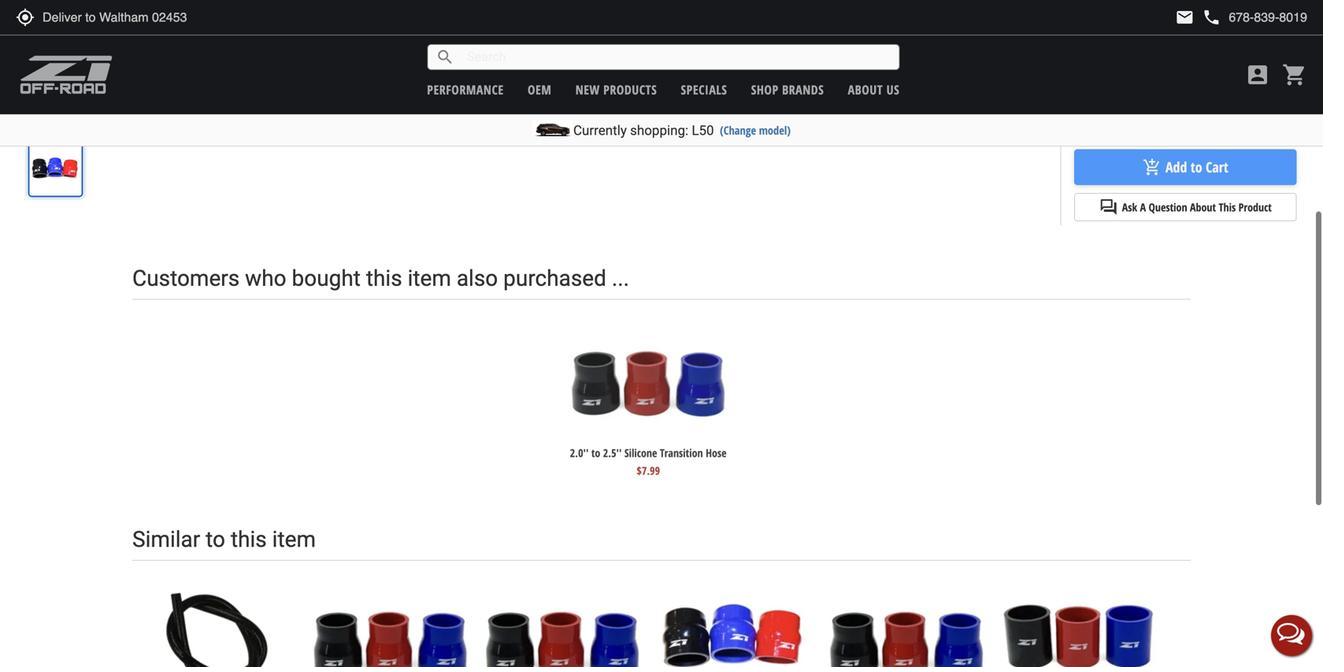 Task type: locate. For each thing, give the bounding box(es) containing it.
1 vertical spatial about
[[1191, 200, 1217, 215]]

question
[[1149, 200, 1188, 215]]

new
[[576, 81, 600, 98]]

question_answer
[[1100, 198, 1119, 217]]

this
[[366, 266, 402, 292], [231, 527, 267, 553]]

about left the us
[[848, 81, 884, 98]]

0 vertical spatial about
[[848, 81, 884, 98]]

phone
[[1203, 8, 1222, 27]]

add_shopping_cart
[[1143, 158, 1162, 177]]

1 horizontal spatial item
[[408, 266, 451, 292]]

Search search field
[[455, 45, 899, 69]]

specials link
[[681, 81, 728, 98]]

to
[[1151, 5, 1162, 22], [1191, 158, 1203, 177], [592, 445, 601, 460], [206, 527, 225, 553]]

1 horizontal spatial this
[[366, 266, 402, 292]]

2.0''
[[570, 445, 589, 460]]

0 horizontal spatial item
[[272, 527, 316, 553]]

a
[[1141, 200, 1147, 215]]

phone link
[[1203, 8, 1308, 27]]

cart
[[1207, 158, 1229, 177]]

to right add
[[1191, 158, 1203, 177]]

price:
[[1093, 33, 1116, 48]]

new products link
[[576, 81, 657, 98]]

mail link
[[1176, 8, 1195, 27]]

0 horizontal spatial this
[[231, 527, 267, 553]]

to left 2.5'' on the left of the page
[[592, 445, 601, 460]]

to left ship.
[[1151, 5, 1162, 22]]

1 vertical spatial item
[[272, 527, 316, 553]]

to inside 2.0'' to 2.5'' silicone transition hose $7.99
[[592, 445, 601, 460]]

performance link
[[427, 81, 504, 98]]

0 vertical spatial this
[[366, 266, 402, 292]]

list price: $16.00
[[1075, 29, 1161, 49]]

1 horizontal spatial about
[[1191, 200, 1217, 215]]

item
[[408, 266, 451, 292], [272, 527, 316, 553]]

performance
[[427, 81, 504, 98]]

about
[[848, 81, 884, 98], [1191, 200, 1217, 215]]

about left 'this'
[[1191, 200, 1217, 215]]

customers
[[132, 266, 240, 292]]

product
[[1239, 200, 1273, 215]]

mail phone
[[1176, 8, 1222, 27]]

2.0'' to 2.5'' silicone transition hose $7.99
[[570, 445, 727, 478]]

$7.99
[[637, 464, 660, 478]]

question_answer ask a question about this product
[[1100, 198, 1273, 217]]

list
[[1075, 33, 1090, 48]]

currently shopping: l50 (change model)
[[574, 123, 791, 138]]

shopping_cart
[[1283, 62, 1308, 87]]

model)
[[759, 123, 791, 138]]

shop brands link
[[752, 81, 825, 98]]

shopping:
[[631, 123, 689, 138]]

z1 motorsports logo image
[[20, 55, 113, 95]]

ship.
[[1165, 5, 1189, 22]]

oem
[[528, 81, 552, 98]]



Task type: describe. For each thing, give the bounding box(es) containing it.
about us link
[[848, 81, 900, 98]]

hose
[[706, 445, 727, 460]]

ready
[[1121, 5, 1148, 22]]

shop brands
[[752, 81, 825, 98]]

about inside question_answer ask a question about this product
[[1191, 200, 1217, 215]]

customers who bought this item also purchased ...
[[132, 266, 630, 292]]

search
[[436, 48, 455, 67]]

specials
[[681, 81, 728, 98]]

about us
[[848, 81, 900, 98]]

shop
[[752, 81, 779, 98]]

brands
[[783, 81, 825, 98]]

in
[[1075, 5, 1085, 22]]

account_box
[[1246, 62, 1271, 87]]

silicone
[[625, 445, 658, 460]]

in stock, ready to ship. help
[[1075, 3, 1209, 22]]

mail
[[1176, 8, 1195, 27]]

ask
[[1123, 200, 1138, 215]]

1 vertical spatial this
[[231, 527, 267, 553]]

transition
[[660, 445, 703, 460]]

stock,
[[1088, 5, 1117, 22]]

(change
[[720, 123, 757, 138]]

products
[[604, 81, 657, 98]]

l50
[[692, 123, 714, 138]]

oem link
[[528, 81, 552, 98]]

(change model) link
[[720, 123, 791, 138]]

this
[[1219, 200, 1237, 215]]

my_location
[[16, 8, 35, 27]]

us
[[887, 81, 900, 98]]

new products
[[576, 81, 657, 98]]

0 vertical spatial item
[[408, 266, 451, 292]]

also
[[457, 266, 498, 292]]

2.5''
[[603, 445, 622, 460]]

bought
[[292, 266, 361, 292]]

who
[[245, 266, 287, 292]]

help
[[1192, 3, 1209, 20]]

...
[[612, 266, 630, 292]]

purchased
[[504, 266, 607, 292]]

0 horizontal spatial about
[[848, 81, 884, 98]]

similar to this item
[[132, 527, 316, 553]]

add_shopping_cart add to cart
[[1143, 158, 1229, 177]]

to right similar
[[206, 527, 225, 553]]

$16.00
[[1124, 29, 1161, 49]]

shopping_cart link
[[1279, 62, 1308, 87]]

currently
[[574, 123, 627, 138]]

similar
[[132, 527, 200, 553]]

to inside in stock, ready to ship. help
[[1151, 5, 1162, 22]]

account_box link
[[1242, 62, 1275, 87]]

add
[[1166, 158, 1188, 177]]



Task type: vqa. For each thing, say whether or not it's contained in the screenshot.
SHOPPING:
yes



